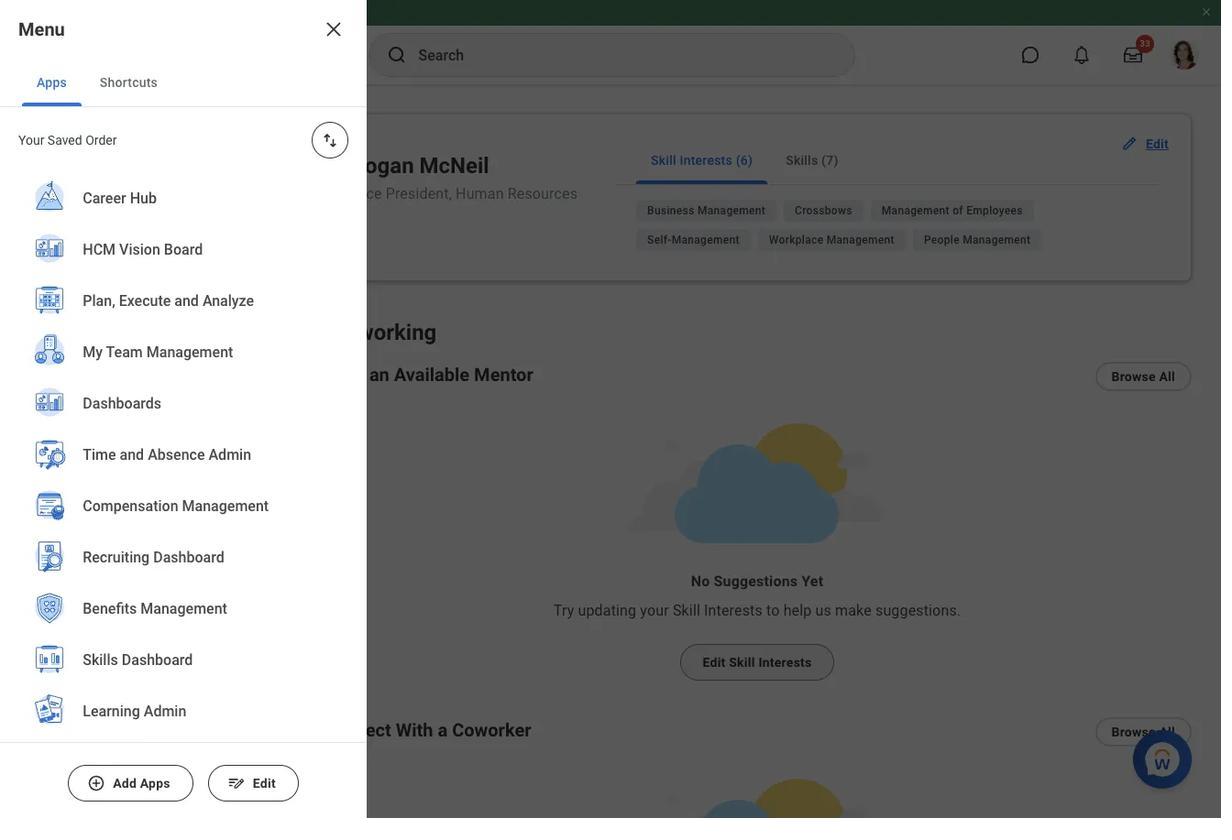 Task type: describe. For each thing, give the bounding box(es) containing it.
crossbows
[[795, 205, 853, 217]]

shortcuts
[[100, 75, 158, 90]]

(7)
[[822, 153, 839, 168]]

0 vertical spatial interests
[[680, 153, 733, 168]]

notifications large image
[[1073, 46, 1091, 64]]

hcm vision board
[[83, 241, 203, 259]]

plan, execute and analyze
[[83, 293, 254, 310]]

my for my gigs
[[62, 522, 80, 536]]

all for meet an available mentor
[[1160, 370, 1176, 384]]

your
[[640, 603, 669, 620]]

edit button inside global navigation dialog
[[208, 766, 299, 802]]

to
[[767, 603, 780, 620]]

compensation management link
[[22, 481, 345, 535]]

recruiting
[[83, 550, 149, 567]]

self-
[[648, 234, 672, 247]]

compensation management
[[83, 498, 269, 516]]

my mentorship preferences link
[[61, 700, 249, 718]]

dashboard image
[[18, 202, 40, 224]]

skill interests (6) button
[[637, 137, 768, 184]]

an
[[369, 364, 390, 386]]

make
[[835, 603, 872, 620]]

my team management link
[[22, 327, 345, 381]]

plan
[[62, 255, 92, 272]]

opportunity
[[62, 612, 132, 626]]

employees
[[967, 205, 1023, 217]]

plan link
[[0, 238, 293, 290]]

self-management
[[648, 234, 740, 247]]

business
[[648, 205, 695, 217]]

my mentorship preferences
[[62, 702, 225, 716]]

skills (7)
[[786, 153, 839, 168]]

management down plan, execute and analyze link on the left top
[[146, 344, 233, 362]]

add apps button
[[68, 766, 193, 802]]

skill interests (6)
[[651, 153, 753, 168]]

suggestions for you link
[[0, 187, 293, 238]]

coworker
[[452, 720, 531, 742]]

help
[[784, 603, 812, 620]]

1 horizontal spatial suggestions
[[714, 573, 798, 591]]

plan,
[[83, 293, 115, 310]]

1 vertical spatial and
[[119, 447, 144, 464]]

0 vertical spatial career hub
[[92, 121, 185, 143]]

skills dashboard
[[83, 652, 193, 670]]

opportunity graph link
[[61, 610, 249, 628]]

team
[[106, 344, 143, 362]]

logan mcneil vice president, human resources
[[353, 153, 578, 203]]

try
[[554, 603, 574, 620]]

profile logan mcneil element
[[1159, 35, 1211, 75]]

president,
[[386, 185, 452, 203]]

development items
[[62, 432, 177, 447]]

browse all for connect with a coworker
[[1112, 725, 1176, 740]]

you
[[173, 204, 199, 221]]

edit for text edit image
[[253, 777, 276, 791]]

for
[[150, 204, 170, 221]]

of
[[953, 205, 964, 217]]

vice
[[353, 185, 382, 203]]

edit inside button
[[703, 656, 726, 670]]

(6)
[[736, 153, 753, 168]]

meet an available mentor
[[323, 364, 533, 386]]

learning admin link
[[22, 687, 345, 740]]

suggestions inside suggestions for you link
[[62, 204, 146, 221]]

vision
[[119, 241, 160, 259]]

meet
[[323, 364, 365, 386]]

business management
[[648, 205, 766, 217]]

inbox large image
[[1124, 46, 1143, 64]]

management for business management
[[698, 205, 766, 217]]

0 vertical spatial apps
[[37, 75, 67, 90]]

0 vertical spatial career
[[92, 121, 147, 143]]

add
[[113, 777, 137, 791]]

hcm
[[83, 241, 115, 259]]

0 vertical spatial edit button
[[1113, 126, 1180, 162]]

development
[[62, 432, 140, 447]]

management of employees
[[882, 205, 1023, 217]]

menu
[[18, 18, 65, 40]]

mcneil
[[420, 153, 489, 179]]

benefits
[[83, 601, 137, 618]]

explore
[[62, 306, 113, 324]]

dashboards link
[[22, 379, 345, 432]]

x image
[[323, 18, 345, 40]]

sort image
[[321, 131, 339, 149]]

saved
[[48, 133, 82, 148]]

2 vertical spatial skill
[[729, 656, 755, 670]]

my for my applications
[[62, 567, 80, 581]]

skills for skills dashboard
[[83, 652, 118, 670]]

graph
[[135, 612, 170, 626]]

try updating your skill interests to help us make suggestions.
[[554, 603, 961, 620]]

no suggestions yet
[[691, 573, 824, 591]]

0 vertical spatial preferences
[[62, 657, 133, 671]]

2 vertical spatial interests
[[759, 656, 812, 670]]

my applications
[[62, 567, 157, 581]]

1 horizontal spatial admin
[[208, 447, 251, 464]]

preferences link
[[61, 655, 249, 673]]

a
[[438, 720, 448, 742]]

pay cycle command center image
[[31, 740, 83, 788]]

0 vertical spatial hub
[[151, 121, 185, 143]]

connect with a coworker
[[323, 720, 531, 742]]

1 vertical spatial skill
[[673, 603, 701, 620]]

browse all link for connect with a coworker
[[1095, 718, 1192, 747]]



Task type: vqa. For each thing, say whether or not it's contained in the screenshot.
x small icon in the Mobile, Press Delete To Clear Value, Ctrl + Enter Opens In New Window. Option
no



Task type: locate. For each thing, give the bounding box(es) containing it.
my for my team management
[[83, 344, 103, 362]]

hcm vision board link
[[22, 225, 345, 278]]

management up people
[[882, 205, 950, 217]]

time and absence admin
[[83, 447, 251, 464]]

workplace
[[769, 234, 824, 247]]

1 vertical spatial apps
[[140, 777, 170, 791]]

benefits management
[[83, 601, 227, 618]]

my left gigs
[[62, 522, 80, 536]]

skills
[[786, 153, 818, 168], [83, 652, 118, 670]]

available
[[394, 364, 470, 386]]

2 horizontal spatial edit
[[1146, 137, 1169, 151]]

browse all for meet an available mentor
[[1112, 370, 1176, 384]]

edit skill interests button
[[680, 645, 835, 681]]

and left analyze
[[174, 293, 199, 310]]

1 browse from the top
[[1112, 370, 1156, 384]]

human
[[456, 185, 504, 203]]

2 browse from the top
[[1112, 725, 1156, 740]]

0 vertical spatial browse
[[1112, 370, 1156, 384]]

with
[[396, 720, 433, 742]]

1 vertical spatial all
[[1160, 725, 1176, 740]]

1 vertical spatial interests
[[704, 603, 763, 620]]

skill
[[651, 153, 677, 168], [673, 603, 701, 620], [729, 656, 755, 670]]

2 browse all from the top
[[1112, 725, 1176, 740]]

0 vertical spatial dashboard
[[153, 550, 224, 567]]

edit for edit icon
[[1146, 137, 1169, 151]]

2 vertical spatial edit
[[253, 777, 276, 791]]

recruiting dashboard link
[[22, 533, 345, 586]]

1 browse all from the top
[[1112, 370, 1176, 384]]

tab list for menu
[[0, 59, 367, 107]]

tab list
[[0, 59, 367, 107], [615, 137, 1162, 185]]

admin
[[208, 447, 251, 464], [143, 704, 186, 721]]

management down my applications link
[[140, 601, 227, 618]]

my
[[83, 344, 103, 362], [62, 522, 80, 536], [62, 567, 80, 581], [62, 702, 80, 716]]

suggestions for you
[[62, 204, 199, 221]]

0 vertical spatial browse all link
[[1095, 362, 1192, 392]]

items
[[143, 432, 177, 447]]

interests left (6) at the right
[[680, 153, 733, 168]]

time
[[83, 447, 116, 464]]

edit inside global navigation dialog
[[253, 777, 276, 791]]

mentorship
[[83, 702, 151, 716]]

0 vertical spatial and
[[174, 293, 199, 310]]

plan, execute and analyze link
[[22, 276, 345, 329]]

1 vertical spatial career hub
[[83, 190, 156, 208]]

0 horizontal spatial preferences
[[62, 657, 133, 671]]

edit right text edit image
[[253, 777, 276, 791]]

0 vertical spatial edit
[[1146, 137, 1169, 151]]

my inside my applications link
[[62, 567, 80, 581]]

apps right the add
[[140, 777, 170, 791]]

hub inside 'link'
[[130, 190, 156, 208]]

no
[[691, 573, 710, 591]]

shortcuts button
[[85, 59, 173, 106]]

suggestions.
[[876, 603, 961, 620]]

list containing development items
[[0, 430, 293, 723]]

1 browse all link from the top
[[1095, 362, 1192, 392]]

1 vertical spatial preferences
[[154, 702, 225, 716]]

suggestions up try updating your skill interests to help us make suggestions.
[[714, 573, 798, 591]]

onboarding home image
[[18, 253, 40, 275]]

1 horizontal spatial skills
[[786, 153, 818, 168]]

skills left (7) at the right
[[786, 153, 818, 168]]

interests down to
[[759, 656, 812, 670]]

browse all link for meet an available mentor
[[1095, 362, 1192, 392]]

preferences down opportunity
[[62, 657, 133, 671]]

my left learning at the left bottom of the page
[[62, 702, 80, 716]]

applications
[[83, 567, 157, 581]]

skills down opportunity
[[83, 652, 118, 670]]

mentor
[[474, 364, 533, 386]]

connect
[[323, 720, 391, 742]]

opportunity graph
[[62, 612, 170, 626]]

skills (7) button
[[771, 137, 853, 184]]

explore link
[[0, 290, 293, 341]]

0 vertical spatial tab list
[[0, 59, 367, 107]]

dashboard down my gigs link
[[153, 550, 224, 567]]

list containing suggestions for you
[[0, 187, 293, 341]]

0 vertical spatial browse all
[[1112, 370, 1176, 384]]

management down business management
[[672, 234, 740, 247]]

development items link
[[61, 430, 249, 448]]

0 vertical spatial admin
[[208, 447, 251, 464]]

0 horizontal spatial apps
[[37, 75, 67, 90]]

2 all from the top
[[1160, 725, 1176, 740]]

recruiting dashboard
[[83, 550, 224, 567]]

0 horizontal spatial edit
[[253, 777, 276, 791]]

career hub link
[[22, 173, 345, 227]]

analyze
[[202, 293, 254, 310]]

apps
[[37, 75, 67, 90], [140, 777, 170, 791]]

preferences down the skills dashboard "link"
[[154, 702, 225, 716]]

0 horizontal spatial and
[[119, 447, 144, 464]]

browse for meet an available mentor
[[1112, 370, 1156, 384]]

my gigs link
[[61, 520, 249, 538]]

2 browse all link from the top
[[1095, 718, 1192, 747]]

order
[[85, 133, 117, 148]]

management up self-management
[[698, 205, 766, 217]]

1 horizontal spatial and
[[174, 293, 199, 310]]

career hub down "shortcuts"
[[92, 121, 185, 143]]

0 vertical spatial skills
[[786, 153, 818, 168]]

edit right edit icon
[[1146, 137, 1169, 151]]

1 vertical spatial browse
[[1112, 725, 1156, 740]]

career down shortcuts button
[[92, 121, 147, 143]]

skill right your
[[673, 603, 701, 620]]

1 vertical spatial edit
[[703, 656, 726, 670]]

0 vertical spatial suggestions
[[62, 204, 146, 221]]

1 horizontal spatial apps
[[140, 777, 170, 791]]

management down crossbows
[[827, 234, 895, 247]]

0 horizontal spatial suggestions
[[62, 204, 146, 221]]

career inside 'link'
[[83, 190, 126, 208]]

global navigation dialog
[[0, 0, 367, 819]]

skills inside button
[[786, 153, 818, 168]]

my down my gigs
[[62, 567, 80, 581]]

0 horizontal spatial skills
[[83, 652, 118, 670]]

my gigs
[[62, 522, 110, 536]]

management for workplace management
[[827, 234, 895, 247]]

dashboard for recruiting dashboard
[[153, 550, 224, 567]]

1 horizontal spatial edit button
[[1113, 126, 1180, 162]]

people
[[924, 234, 960, 247]]

all for connect with a coworker
[[1160, 725, 1176, 740]]

list containing career hub
[[0, 173, 367, 819]]

my applications link
[[61, 565, 249, 583]]

my team management
[[83, 344, 233, 362]]

management down employees on the right of page
[[963, 234, 1031, 247]]

career hub inside career hub 'link'
[[83, 190, 156, 208]]

hub left the you
[[130, 190, 156, 208]]

text edit image
[[227, 775, 246, 793]]

absence
[[148, 447, 205, 464]]

1 list from the top
[[0, 173, 367, 819]]

dashboard inside "link"
[[122, 652, 193, 670]]

management down "time and absence admin" link
[[182, 498, 269, 516]]

1 vertical spatial admin
[[143, 704, 186, 721]]

0 horizontal spatial admin
[[143, 704, 186, 721]]

tab list containing skill interests (6)
[[615, 137, 1162, 185]]

1 vertical spatial tab list
[[615, 137, 1162, 185]]

0 vertical spatial skill
[[651, 153, 677, 168]]

browse for connect with a coworker
[[1112, 725, 1156, 740]]

workplace management
[[769, 234, 895, 247]]

close environment banner image
[[1201, 6, 1212, 17]]

my inside my mentorship preferences link
[[62, 702, 80, 716]]

1 horizontal spatial tab list
[[615, 137, 1162, 185]]

interests
[[680, 153, 733, 168], [704, 603, 763, 620], [759, 656, 812, 670]]

1 horizontal spatial preferences
[[154, 702, 225, 716]]

learning
[[83, 704, 140, 721]]

interests down 'no suggestions yet'
[[704, 603, 763, 620]]

1 vertical spatial career
[[83, 190, 126, 208]]

and down development items
[[119, 447, 144, 464]]

management for compensation management
[[182, 498, 269, 516]]

skill down try updating your skill interests to help us make suggestions.
[[729, 656, 755, 670]]

3 list from the top
[[0, 430, 293, 723]]

skills inside "link"
[[83, 652, 118, 670]]

0 vertical spatial all
[[1160, 370, 1176, 384]]

list
[[0, 173, 367, 819], [0, 187, 293, 341], [0, 430, 293, 723]]

1 vertical spatial edit button
[[208, 766, 299, 802]]

dashboard for skills dashboard
[[122, 652, 193, 670]]

skills dashboard link
[[22, 636, 345, 689]]

dashboards
[[83, 396, 161, 413]]

my inside my team management link
[[83, 344, 103, 362]]

edit down try updating your skill interests to help us make suggestions.
[[703, 656, 726, 670]]

timeline milestone image
[[18, 304, 40, 326]]

updating
[[578, 603, 637, 620]]

1 all from the top
[[1160, 370, 1176, 384]]

1 vertical spatial browse all link
[[1095, 718, 1192, 747]]

my left 'team'
[[83, 344, 103, 362]]

2 list from the top
[[0, 187, 293, 341]]

management for self-management
[[672, 234, 740, 247]]

gigs
[[83, 522, 110, 536]]

1 vertical spatial skills
[[83, 652, 118, 670]]

tab list containing apps
[[0, 59, 367, 107]]

1 vertical spatial suggestions
[[714, 573, 798, 591]]

edit skill interests
[[703, 656, 812, 670]]

compensation
[[83, 498, 178, 516]]

hub down "shortcuts"
[[151, 121, 185, 143]]

board
[[164, 241, 203, 259]]

1 vertical spatial hub
[[130, 190, 156, 208]]

browse all
[[1112, 370, 1176, 384], [1112, 725, 1176, 740]]

1 horizontal spatial edit
[[703, 656, 726, 670]]

1 vertical spatial dashboard
[[122, 652, 193, 670]]

logan
[[353, 153, 414, 179]]

add apps
[[113, 777, 170, 791]]

management for benefits management
[[140, 601, 227, 618]]

edit button
[[1113, 126, 1180, 162], [208, 766, 299, 802]]

apps down menu
[[37, 75, 67, 90]]

us
[[816, 603, 832, 620]]

skills for skills (7)
[[786, 153, 818, 168]]

dashboard
[[153, 550, 224, 567], [122, 652, 193, 670]]

tab list for logan mcneil
[[615, 137, 1162, 185]]

management for people management
[[963, 234, 1031, 247]]

career up hcm
[[83, 190, 126, 208]]

career hub up the vision
[[83, 190, 156, 208]]

0 horizontal spatial edit button
[[208, 766, 299, 802]]

edit
[[1146, 137, 1169, 151], [703, 656, 726, 670], [253, 777, 276, 791]]

hub
[[151, 121, 185, 143], [130, 190, 156, 208]]

your
[[18, 133, 44, 148]]

0 horizontal spatial tab list
[[0, 59, 367, 107]]

skill up business
[[651, 153, 677, 168]]

benefits management link
[[22, 584, 345, 637]]

my inside my gigs link
[[62, 522, 80, 536]]

edit image
[[1121, 135, 1139, 153]]

feedback
[[62, 477, 119, 492]]

my for my mentorship preferences
[[62, 702, 80, 716]]

suggestions up hcm
[[62, 204, 146, 221]]

plus circle image
[[87, 775, 106, 793]]

1 vertical spatial browse all
[[1112, 725, 1176, 740]]

admin inside "link"
[[143, 704, 186, 721]]

resources
[[508, 185, 578, 203]]

dashboard down opportunity graph link
[[122, 652, 193, 670]]

people management
[[924, 234, 1031, 247]]

apps button
[[22, 59, 82, 106]]

yet
[[802, 573, 824, 591]]

browse
[[1112, 370, 1156, 384], [1112, 725, 1156, 740]]

search image
[[386, 44, 408, 66]]

banner
[[0, 0, 1222, 84]]



